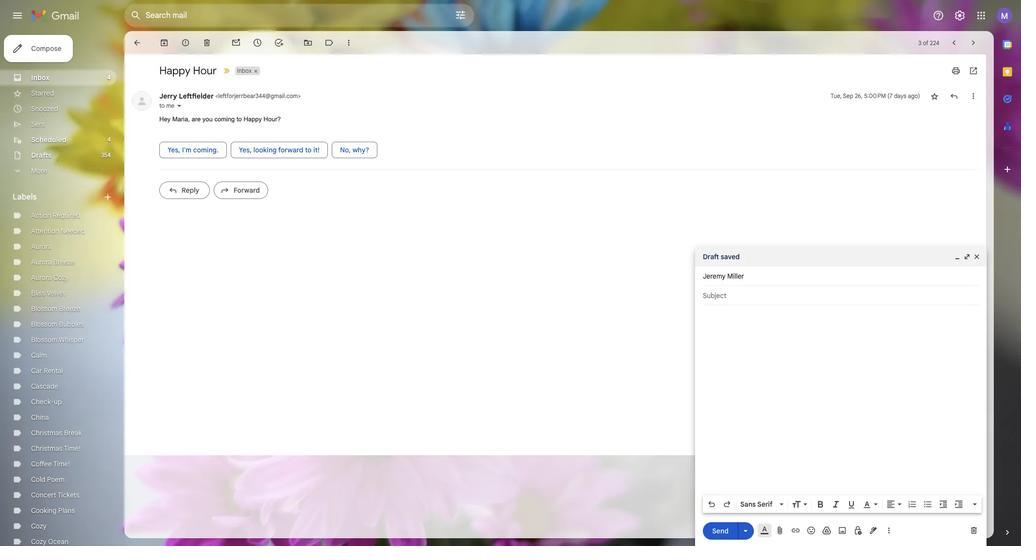 Task type: vqa. For each thing, say whether or not it's contained in the screenshot.
first I
no



Task type: describe. For each thing, give the bounding box(es) containing it.
car rental
[[31, 367, 63, 376]]

coming
[[215, 116, 235, 123]]

to inside button
[[305, 146, 312, 154]]

formatting options toolbar
[[703, 496, 982, 514]]

compose
[[31, 44, 61, 53]]

numbered list ‪(⌘⇧7)‬ image
[[908, 500, 918, 510]]

forward
[[278, 146, 303, 154]]

close image
[[973, 253, 981, 261]]

insert link ‪(⌘k)‬ image
[[791, 526, 801, 536]]

not starred image
[[930, 91, 940, 101]]

cozy link
[[31, 522, 47, 531]]

bliss
[[31, 289, 45, 298]]

why?
[[353, 146, 369, 154]]

3 of 224
[[919, 39, 940, 46]]

report spam image
[[181, 38, 191, 48]]

indent more ‪(⌘])‬ image
[[955, 500, 964, 510]]

tickets
[[58, 491, 80, 500]]

advanced search options image
[[451, 5, 470, 25]]

cooking
[[31, 507, 56, 516]]

0 horizontal spatial cozy
[[31, 522, 47, 531]]

aurora for aurora breeze
[[31, 258, 52, 267]]

labels heading
[[13, 192, 103, 202]]

attention
[[31, 227, 59, 236]]

yes, looking forward to it!
[[239, 146, 320, 154]]

cold poem
[[31, 476, 64, 485]]

main menu image
[[12, 10, 23, 21]]

0 horizontal spatial to
[[159, 102, 165, 109]]

discard draft ‪(⌘⇧d)‬ image
[[970, 526, 979, 536]]

me
[[166, 102, 174, 109]]

yes, i'm coming.
[[168, 146, 219, 154]]

aurora breeze link
[[31, 258, 75, 267]]

cold
[[31, 476, 45, 485]]

jerry leftfielder cell
[[159, 92, 301, 101]]

insert photo image
[[838, 526, 848, 536]]

breeze for aurora breeze
[[53, 258, 75, 267]]

coffee time!
[[31, 460, 70, 469]]

more options image
[[886, 526, 892, 536]]

plans
[[58, 507, 75, 516]]

sans
[[741, 501, 756, 509]]

back to inbox image
[[132, 38, 142, 48]]

forward
[[234, 186, 260, 195]]

blossom breeze
[[31, 305, 80, 313]]

snoozed
[[31, 104, 58, 113]]

insert signature image
[[869, 526, 879, 536]]

check-up link
[[31, 398, 62, 407]]

Subject field
[[703, 291, 979, 301]]

blossom bubbles link
[[31, 320, 84, 329]]

drafts
[[31, 151, 52, 160]]

calm
[[31, 351, 47, 360]]

starred
[[31, 89, 54, 98]]

ago)
[[908, 92, 921, 100]]

time! for coffee time!
[[53, 460, 70, 469]]

coffee time! link
[[31, 460, 70, 469]]

yes, i'm coming. button
[[159, 142, 227, 158]]

of
[[923, 39, 929, 46]]

blossom bubbles
[[31, 320, 84, 329]]

26,
[[855, 92, 863, 100]]

inbox link
[[31, 73, 50, 82]]

attention needed link
[[31, 227, 85, 236]]

4 for inbox
[[107, 74, 111, 81]]

<
[[215, 92, 218, 100]]

gmail image
[[31, 6, 84, 25]]

Message Body text field
[[703, 311, 979, 493]]

check-
[[31, 398, 54, 407]]

miller
[[728, 272, 744, 281]]

inbox button
[[235, 67, 253, 75]]

send
[[713, 527, 729, 536]]

indent less ‪(⌘[)‬ image
[[939, 500, 949, 510]]

blossom breeze link
[[31, 305, 80, 313]]

224
[[930, 39, 940, 46]]

inbox for inbox button
[[237, 67, 252, 74]]

snooze image
[[253, 38, 262, 48]]

undo ‪(⌘z)‬ image
[[707, 500, 717, 510]]

cooking plans
[[31, 507, 75, 516]]

china
[[31, 414, 49, 422]]

tue, sep 26, 5:00 pm (7 days ago)
[[831, 92, 921, 100]]

coffee
[[31, 460, 52, 469]]

reply
[[182, 186, 199, 195]]

break
[[64, 429, 82, 438]]

christmas time!
[[31, 445, 80, 453]]

whisper
[[59, 336, 84, 345]]

coming.
[[193, 146, 219, 154]]

redo ‪(⌘y)‬ image
[[723, 500, 732, 510]]

draft saved
[[703, 253, 740, 261]]

looking
[[254, 146, 277, 154]]

aurora cozy
[[31, 274, 69, 282]]

more formatting options image
[[971, 500, 980, 510]]

show details image
[[176, 103, 182, 109]]

tue, sep 26, 5:00 pm (7 days ago) cell
[[831, 91, 921, 101]]

more send options image
[[741, 527, 751, 536]]

4 for scheduled
[[107, 136, 111, 143]]

send button
[[703, 523, 738, 540]]

more button
[[0, 163, 117, 179]]

newer image
[[950, 38, 959, 48]]

christmas break
[[31, 429, 82, 438]]

insert emoji ‪(⌘⇧2)‬ image
[[807, 526, 817, 536]]

underline ‪(⌘u)‬ image
[[847, 501, 857, 510]]

jeremy
[[703, 272, 726, 281]]

concert
[[31, 491, 56, 500]]

move to image
[[303, 38, 313, 48]]

action
[[31, 211, 51, 220]]

scheduled link
[[31, 136, 66, 144]]

concert tickets
[[31, 491, 80, 500]]

action required link
[[31, 211, 80, 220]]

attention needed
[[31, 227, 85, 236]]

hour?
[[264, 116, 281, 123]]



Task type: locate. For each thing, give the bounding box(es) containing it.
maria,
[[172, 116, 190, 123]]

yes, looking forward to it! button
[[231, 142, 328, 158]]

time! down christmas time!
[[53, 460, 70, 469]]

christmas break link
[[31, 429, 82, 438]]

inbox
[[237, 67, 252, 74], [31, 73, 50, 82]]

breeze up aurora cozy "link"
[[53, 258, 75, 267]]

2 christmas from the top
[[31, 445, 62, 453]]

1 yes, from the left
[[168, 146, 180, 154]]

aurora for the "aurora" link
[[31, 243, 52, 251]]

velvet
[[47, 289, 65, 298]]

cascade
[[31, 382, 58, 391]]

no, why? button
[[332, 142, 378, 158]]

3
[[919, 39, 922, 46]]

days
[[894, 92, 907, 100]]

yes, left looking
[[239, 146, 252, 154]]

0 vertical spatial aurora
[[31, 243, 52, 251]]

0 vertical spatial christmas
[[31, 429, 62, 438]]

breeze for blossom breeze
[[59, 305, 80, 313]]

0 vertical spatial 4
[[107, 74, 111, 81]]

1 blossom from the top
[[31, 305, 57, 313]]

0 horizontal spatial inbox
[[31, 73, 50, 82]]

1 horizontal spatial yes,
[[239, 146, 252, 154]]

blossom for blossom bubbles
[[31, 320, 57, 329]]

christmas for christmas time!
[[31, 445, 62, 453]]

hey maria, are you coming to happy hour?
[[159, 116, 281, 123]]

blossom down blossom breeze link
[[31, 320, 57, 329]]

bliss velvet link
[[31, 289, 65, 298]]

happy up jerry
[[159, 64, 191, 77]]

cozy up velvet
[[53, 274, 69, 282]]

inbox for inbox link
[[31, 73, 50, 82]]

aurora up bliss
[[31, 274, 52, 282]]

up
[[54, 398, 62, 407]]

italic ‪(⌘i)‬ image
[[832, 500, 841, 510]]

3 aurora from the top
[[31, 274, 52, 282]]

archive image
[[159, 38, 169, 48]]

scheduled
[[31, 136, 66, 144]]

bubbles
[[59, 320, 84, 329]]

happy hour
[[159, 64, 217, 77]]

christmas for christmas break
[[31, 429, 62, 438]]

1 christmas from the top
[[31, 429, 62, 438]]

older image
[[969, 38, 979, 48]]

cascade link
[[31, 382, 58, 391]]

1 vertical spatial aurora
[[31, 258, 52, 267]]

minimize image
[[954, 253, 962, 261]]

yes, left i'm
[[168, 146, 180, 154]]

car
[[31, 367, 42, 376]]

sans serif option
[[739, 500, 778, 510]]

blossom for blossom whisper
[[31, 336, 57, 345]]

labels
[[13, 192, 37, 202]]

aurora link
[[31, 243, 52, 251]]

1 horizontal spatial to
[[237, 116, 242, 123]]

354
[[101, 152, 111, 159]]

time! down break on the left of the page
[[64, 445, 80, 453]]

2 aurora from the top
[[31, 258, 52, 267]]

bold ‪(⌘b)‬ image
[[816, 500, 826, 510]]

0 vertical spatial blossom
[[31, 305, 57, 313]]

inbox inside inbox button
[[237, 67, 252, 74]]

rental
[[44, 367, 63, 376]]

inbox inside the "labels" navigation
[[31, 73, 50, 82]]

5:00 pm
[[865, 92, 886, 100]]

action required
[[31, 211, 80, 220]]

inbox up leftforjerrbear344@gmail.com
[[237, 67, 252, 74]]

required
[[53, 211, 80, 220]]

bulleted list ‪(⌘⇧8)‬ image
[[923, 500, 933, 510]]

sent link
[[31, 120, 45, 129]]

cozy down cooking
[[31, 522, 47, 531]]

to left me
[[159, 102, 165, 109]]

2 vertical spatial to
[[305, 146, 312, 154]]

sep
[[843, 92, 854, 100]]

forward link
[[214, 182, 268, 199]]

concert tickets link
[[31, 491, 80, 500]]

blossom whisper link
[[31, 336, 84, 345]]

breeze
[[53, 258, 75, 267], [59, 305, 80, 313]]

poem
[[47, 476, 64, 485]]

aurora down attention
[[31, 243, 52, 251]]

time!
[[64, 445, 80, 453], [53, 460, 70, 469]]

3 blossom from the top
[[31, 336, 57, 345]]

1 vertical spatial breeze
[[59, 305, 80, 313]]

blossom up calm link
[[31, 336, 57, 345]]

no, why?
[[340, 146, 369, 154]]

reply link
[[159, 182, 210, 199]]

inbox up starred link
[[31, 73, 50, 82]]

toggle confidential mode image
[[853, 526, 863, 536]]

hour
[[193, 64, 217, 77]]

jerry leftfielder < leftforjerrbear344@gmail.com >
[[159, 92, 301, 101]]

0 horizontal spatial happy
[[159, 64, 191, 77]]

blossom down bliss velvet
[[31, 305, 57, 313]]

search mail image
[[127, 7, 145, 24]]

1 vertical spatial to
[[237, 116, 242, 123]]

2 vertical spatial blossom
[[31, 336, 57, 345]]

1 vertical spatial cozy
[[31, 522, 47, 531]]

2 blossom from the top
[[31, 320, 57, 329]]

cold poem link
[[31, 476, 64, 485]]

drafts link
[[31, 151, 52, 160]]

1 vertical spatial time!
[[53, 460, 70, 469]]

to me
[[159, 102, 174, 109]]

1 vertical spatial happy
[[244, 116, 262, 123]]

are
[[192, 116, 201, 123]]

2 horizontal spatial to
[[305, 146, 312, 154]]

1 aurora from the top
[[31, 243, 52, 251]]

christmas up coffee time! link
[[31, 445, 62, 453]]

pop out image
[[964, 253, 972, 261]]

to left it!
[[305, 146, 312, 154]]

more
[[31, 167, 47, 175]]

Search mail text field
[[146, 11, 428, 20]]

draft saved dialog
[[695, 247, 987, 547]]

serif
[[758, 501, 773, 509]]

aurora down the "aurora" link
[[31, 258, 52, 267]]

no,
[[340, 146, 351, 154]]

settings image
[[955, 10, 966, 21]]

labels navigation
[[0, 31, 124, 547]]

1 vertical spatial christmas
[[31, 445, 62, 453]]

yes, for yes, looking forward to it!
[[239, 146, 252, 154]]

to
[[159, 102, 165, 109], [237, 116, 242, 123], [305, 146, 312, 154]]

draft
[[703, 253, 719, 261]]

check-up
[[31, 398, 62, 407]]

None search field
[[124, 4, 474, 27]]

0 vertical spatial cozy
[[53, 274, 69, 282]]

christmas down china
[[31, 429, 62, 438]]

0 vertical spatial time!
[[64, 445, 80, 453]]

1 vertical spatial 4
[[107, 136, 111, 143]]

you
[[203, 116, 213, 123]]

sans serif
[[741, 501, 773, 509]]

to right coming
[[237, 116, 242, 123]]

needed
[[61, 227, 85, 236]]

car rental link
[[31, 367, 63, 376]]

breeze up 'bubbles'
[[59, 305, 80, 313]]

tab list
[[994, 31, 1022, 512]]

yes,
[[168, 146, 180, 154], [239, 146, 252, 154]]

calm link
[[31, 351, 47, 360]]

aurora cozy link
[[31, 274, 69, 282]]

2 vertical spatial aurora
[[31, 274, 52, 282]]

delete image
[[202, 38, 212, 48]]

starred link
[[31, 89, 54, 98]]

0 vertical spatial breeze
[[53, 258, 75, 267]]

add to tasks image
[[274, 38, 284, 48]]

insert files using drive image
[[822, 526, 832, 536]]

leftfielder
[[179, 92, 214, 101]]

compose button
[[4, 35, 73, 62]]

Not starred checkbox
[[930, 91, 940, 101]]

i'm
[[182, 146, 192, 154]]

0 vertical spatial happy
[[159, 64, 191, 77]]

time! for christmas time!
[[64, 445, 80, 453]]

blossom for blossom breeze
[[31, 305, 57, 313]]

jerry
[[159, 92, 177, 101]]

1 horizontal spatial inbox
[[237, 67, 252, 74]]

2 yes, from the left
[[239, 146, 252, 154]]

more image
[[344, 38, 354, 48]]

aurora for aurora cozy
[[31, 274, 52, 282]]

sent
[[31, 120, 45, 129]]

yes, for yes, i'm coming.
[[168, 146, 180, 154]]

0 horizontal spatial yes,
[[168, 146, 180, 154]]

1 horizontal spatial cozy
[[53, 274, 69, 282]]

1 vertical spatial blossom
[[31, 320, 57, 329]]

1 horizontal spatial happy
[[244, 116, 262, 123]]

yes, inside "button"
[[168, 146, 180, 154]]

yes, inside button
[[239, 146, 252, 154]]

labels image
[[325, 38, 334, 48]]

0 vertical spatial to
[[159, 102, 165, 109]]

saved
[[721, 253, 740, 261]]

bliss velvet
[[31, 289, 65, 298]]

4
[[107, 74, 111, 81], [107, 136, 111, 143]]

support image
[[933, 10, 945, 21]]

hey
[[159, 116, 171, 123]]

happy left hour?
[[244, 116, 262, 123]]

tue,
[[831, 92, 842, 100]]

attach files image
[[776, 526, 785, 536]]



